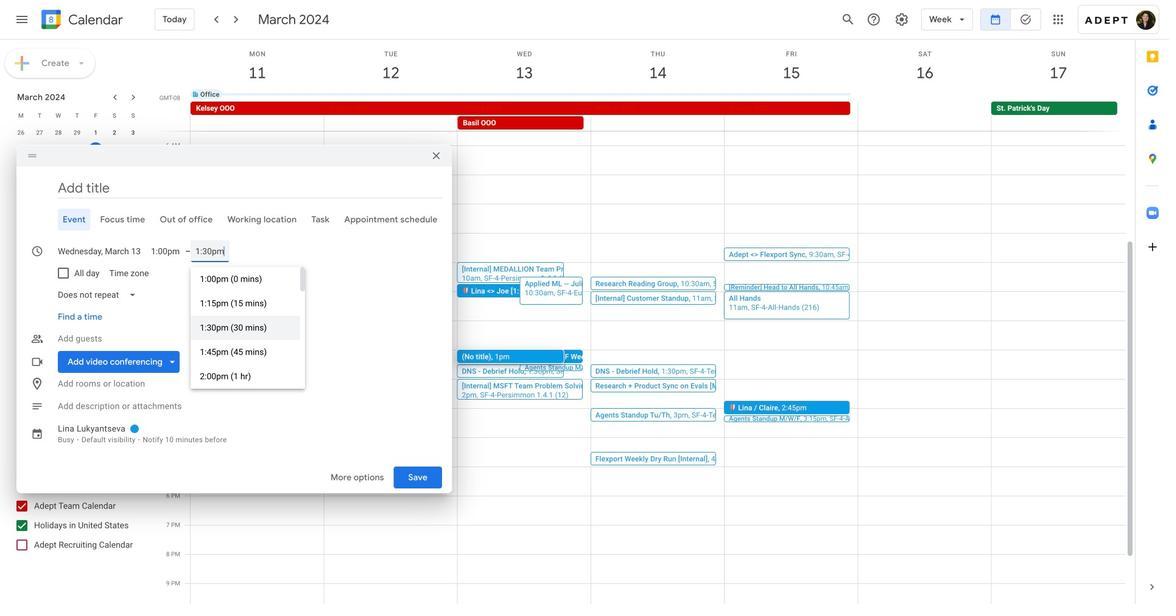 Task type: vqa. For each thing, say whether or not it's contained in the screenshot.
leftmost 7 Pm
no



Task type: locate. For each thing, give the bounding box(es) containing it.
31 element
[[126, 194, 140, 208]]

to element
[[185, 247, 191, 257]]

april 3 element
[[51, 211, 66, 225]]

23 element
[[107, 177, 122, 191]]

4 option from the top
[[191, 341, 300, 365]]

End time text field
[[196, 241, 225, 263]]

grid
[[156, 40, 1136, 605]]

21 element
[[70, 177, 84, 191]]

12 element
[[32, 160, 47, 174]]

row group
[[12, 124, 143, 227]]

cell
[[324, 90, 458, 99], [458, 90, 591, 99], [591, 90, 725, 99], [725, 90, 859, 99], [859, 90, 992, 99], [992, 90, 1126, 99], [324, 102, 458, 131], [591, 102, 725, 131], [725, 102, 858, 131], [858, 102, 992, 131], [86, 141, 105, 158], [49, 158, 68, 175]]

other calendars list
[[2, 497, 151, 556]]

3 element
[[126, 125, 140, 140]]

22 element
[[88, 177, 103, 191]]

april 1 element
[[14, 211, 28, 225]]

1 option from the top
[[191, 267, 300, 292]]

row
[[185, 80, 1136, 109], [185, 102, 1136, 131], [12, 107, 143, 124], [12, 124, 143, 141], [12, 141, 143, 158], [12, 158, 143, 175], [12, 175, 143, 193], [12, 193, 143, 210], [12, 210, 143, 227]]

heading inside calendar element
[[66, 12, 123, 27]]

tab list
[[1136, 40, 1170, 571], [26, 209, 442, 231]]

option
[[191, 267, 300, 292], [191, 292, 300, 316], [191, 316, 300, 341], [191, 341, 300, 365], [191, 365, 300, 389]]

18 element
[[14, 177, 28, 191]]

heading
[[66, 12, 123, 27]]

None search field
[[0, 229, 151, 273]]

Start date text field
[[58, 241, 141, 263]]

17 element
[[126, 160, 140, 174]]

4 element
[[14, 143, 28, 157]]

None field
[[53, 284, 146, 306]]

15 element
[[88, 160, 103, 174]]

Start time text field
[[151, 241, 180, 263]]

february 29 element
[[70, 125, 84, 140]]

settings menu image
[[895, 12, 910, 27]]

end time list box
[[191, 267, 305, 389]]

2 element
[[107, 125, 122, 140]]

28 element
[[70, 194, 84, 208]]



Task type: describe. For each thing, give the bounding box(es) containing it.
16 element
[[107, 160, 122, 174]]

30 element
[[107, 194, 122, 208]]

main drawer image
[[15, 12, 29, 27]]

3 option from the top
[[191, 316, 300, 341]]

5 element
[[32, 143, 47, 157]]

1 horizontal spatial tab list
[[1136, 40, 1170, 571]]

april 7 element
[[126, 211, 140, 225]]

april 4 element
[[70, 211, 84, 225]]

14 element
[[70, 160, 84, 174]]

february 26 element
[[14, 125, 28, 140]]

20 element
[[51, 177, 66, 191]]

13 element
[[51, 160, 66, 174]]

april 5 element
[[88, 211, 103, 225]]

7 element
[[70, 143, 84, 157]]

25 element
[[14, 194, 28, 208]]

9 element
[[107, 143, 122, 157]]

10 element
[[126, 143, 140, 157]]

calendar element
[[39, 7, 123, 34]]

0 horizontal spatial tab list
[[26, 209, 442, 231]]

11 element
[[14, 160, 28, 174]]

27 element
[[51, 194, 66, 208]]

march 2024 grid
[[12, 107, 143, 227]]

february 27 element
[[32, 125, 47, 140]]

8, today element
[[88, 143, 103, 157]]

Add title text field
[[58, 179, 442, 197]]

april 6 element
[[107, 211, 122, 225]]

my calendars list
[[2, 392, 151, 470]]

1 element
[[88, 125, 103, 140]]

5 option from the top
[[191, 365, 300, 389]]

29 element
[[88, 194, 103, 208]]

6 element
[[51, 143, 66, 157]]

february 28 element
[[51, 125, 66, 140]]

2 option from the top
[[191, 292, 300, 316]]



